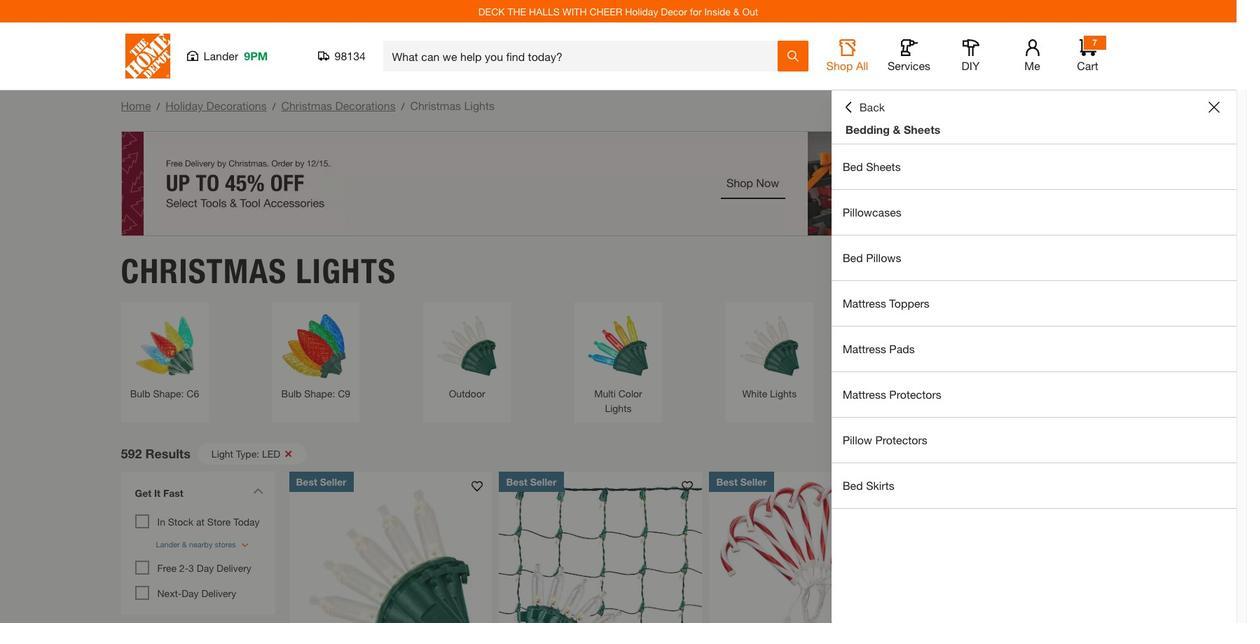 Task type: vqa. For each thing, say whether or not it's contained in the screenshot.
Bed Sheets
yes



Task type: describe. For each thing, give the bounding box(es) containing it.
diy
[[962, 59, 980, 72]]

all
[[857, 59, 869, 72]]

best for 10 in. warm white candy cane led pathway lights (set of 8) image
[[717, 476, 738, 488]]

light type: led
[[212, 448, 281, 460]]

0 vertical spatial sheets
[[904, 123, 941, 136]]

the home depot logo image
[[125, 34, 170, 79]]

bed pillows
[[843, 251, 902, 264]]

mattress protectors link
[[832, 372, 1237, 417]]

get it fast link
[[128, 479, 268, 511]]

services
[[888, 59, 931, 72]]

lights inside multi color lights
[[605, 402, 632, 414]]

free 2-3 day delivery
[[157, 562, 252, 574]]

outdoor image
[[431, 309, 504, 382]]

bulb for bulb shape: c9
[[282, 387, 302, 399]]

bulb shape: c9
[[282, 387, 351, 399]]

holiday decorations link
[[166, 99, 267, 112]]

seller for 10 in. warm white candy cane led pathway lights (set of 8) image
[[741, 476, 767, 488]]

pillowcases link
[[832, 190, 1237, 235]]

white lights link
[[733, 309, 807, 401]]

next-
[[157, 588, 182, 599]]

next-day delivery
[[157, 588, 236, 599]]

mattress toppers link
[[832, 281, 1237, 326]]

best seller for 150l warm white led mini christmas net lights image
[[507, 476, 557, 488]]

it
[[154, 487, 161, 499]]

pillowcases
[[843, 205, 902, 219]]

stock
[[168, 516, 194, 528]]

10 in. warm white candy cane led pathway lights (set of 8) image
[[710, 472, 913, 623]]

outdoor link
[[431, 309, 504, 401]]

multi color lights link
[[582, 309, 656, 415]]

1 vertical spatial day
[[182, 588, 199, 599]]

bed sheets link
[[832, 144, 1237, 189]]

multi color lights
[[595, 387, 643, 414]]

in
[[157, 516, 165, 528]]

get it fast
[[135, 487, 183, 499]]

bed pillows link
[[832, 236, 1237, 280]]

for
[[690, 5, 702, 17]]

free
[[157, 562, 177, 574]]

mattress for mattress pads
[[843, 342, 887, 355]]

bed skirts link
[[832, 463, 1237, 508]]

1 vertical spatial holiday
[[166, 99, 203, 112]]

bedding & sheets
[[846, 123, 941, 136]]

pillow protectors link
[[832, 418, 1237, 463]]

next-day delivery link
[[157, 588, 236, 599]]

shop
[[827, 59, 854, 72]]

best for 150l warm white led mini christmas net lights image
[[507, 476, 528, 488]]

98134 button
[[318, 49, 366, 63]]

bed sheets
[[843, 160, 901, 173]]

fast
[[163, 487, 183, 499]]

type:
[[236, 448, 259, 460]]

0 vertical spatial holiday
[[626, 5, 659, 17]]

skirts
[[867, 479, 895, 492]]

diy button
[[949, 39, 994, 73]]

home
[[121, 99, 151, 112]]

timer link
[[885, 309, 958, 401]]

9pm
[[244, 49, 268, 62]]

deck
[[479, 5, 505, 17]]

2-
[[179, 562, 189, 574]]

1 vertical spatial delivery
[[202, 588, 236, 599]]

7
[[1093, 37, 1098, 48]]

inside
[[705, 5, 731, 17]]

christmas lights
[[121, 251, 396, 291]]

protectors for mattress protectors
[[890, 388, 942, 401]]

592 results
[[121, 446, 191, 461]]

out
[[743, 5, 759, 17]]

bedding
[[846, 123, 890, 136]]

pillow protectors
[[843, 433, 928, 447]]

white lights
[[743, 387, 797, 399]]

c9
[[338, 387, 351, 399]]

sheets inside bed sheets link
[[867, 160, 901, 173]]

What can we help you find today? search field
[[392, 41, 777, 71]]

pillows
[[867, 251, 902, 264]]

get
[[135, 487, 152, 499]]

mattress protectors
[[843, 388, 942, 401]]

shop all button
[[826, 39, 870, 73]]

christmas decorations link
[[281, 99, 396, 112]]

bulb shape: c9 link
[[279, 309, 353, 401]]

lander
[[204, 49, 239, 62]]

white lights image
[[733, 309, 807, 382]]

cart 7
[[1078, 37, 1099, 72]]

back button
[[843, 100, 886, 114]]

back
[[860, 100, 886, 114]]

free 2-3 day delivery link
[[157, 562, 252, 574]]

the
[[508, 5, 527, 17]]

home link
[[121, 99, 151, 112]]

bed for bed skirts
[[843, 479, 864, 492]]

color
[[619, 387, 643, 399]]

mattress pads
[[843, 342, 916, 355]]

results
[[146, 446, 191, 461]]

multi
[[595, 387, 616, 399]]

with
[[563, 5, 587, 17]]



Task type: locate. For each thing, give the bounding box(es) containing it.
1 horizontal spatial &
[[894, 123, 901, 136]]

home / holiday decorations / christmas decorations / christmas lights
[[121, 99, 495, 112]]

2 best seller from the left
[[507, 476, 557, 488]]

best seller for 10 in. warm white candy cane led pathway lights (set of 8) image
[[717, 476, 767, 488]]

in stock at store today link
[[157, 516, 260, 528]]

/ right christmas decorations link in the left of the page
[[402, 100, 405, 112]]

/ right home link
[[157, 100, 160, 112]]

1 best from the left
[[296, 476, 317, 488]]

100l warm white smooth mini led lights with green wire (3-pack) image
[[289, 472, 493, 623]]

best seller
[[296, 476, 347, 488], [507, 476, 557, 488], [717, 476, 767, 488]]

shape: for c9
[[304, 387, 335, 399]]

shape: for c6
[[153, 387, 184, 399]]

mattress
[[843, 297, 887, 310], [843, 342, 887, 355], [843, 388, 887, 401]]

bed down bedding
[[843, 160, 864, 173]]

bed
[[843, 160, 864, 173], [843, 251, 864, 264], [843, 479, 864, 492]]

me
[[1025, 59, 1041, 72]]

shape: left c9
[[304, 387, 335, 399]]

3 best from the left
[[717, 476, 738, 488]]

bed for bed pillows
[[843, 251, 864, 264]]

2 vertical spatial mattress
[[843, 388, 887, 401]]

0 horizontal spatial bulb
[[130, 387, 150, 399]]

white
[[743, 387, 768, 399]]

services button
[[887, 39, 932, 73]]

bulb left c6
[[130, 387, 150, 399]]

decorations down 98134
[[335, 99, 396, 112]]

1 horizontal spatial best seller
[[507, 476, 557, 488]]

0 vertical spatial &
[[734, 5, 740, 17]]

1 mattress from the top
[[843, 297, 887, 310]]

1 vertical spatial &
[[894, 123, 901, 136]]

& right bedding
[[894, 123, 901, 136]]

delivery
[[217, 562, 252, 574], [202, 588, 236, 599]]

1 vertical spatial sheets
[[867, 160, 901, 173]]

deck the halls with cheer holiday decor for inside & out link
[[479, 5, 759, 17]]

drawer close image
[[1209, 102, 1221, 113]]

mattress left "pads"
[[843, 342, 887, 355]]

mattress toppers
[[843, 297, 930, 310]]

3 mattress from the top
[[843, 388, 887, 401]]

3
[[189, 562, 194, 574]]

0 vertical spatial bed
[[843, 160, 864, 173]]

protectors for pillow protectors
[[876, 433, 928, 447]]

shop savings image
[[1036, 309, 1109, 382]]

2 horizontal spatial /
[[402, 100, 405, 112]]

day down 3
[[182, 588, 199, 599]]

bed left skirts
[[843, 479, 864, 492]]

delivery down the free 2-3 day delivery link
[[202, 588, 236, 599]]

christmas
[[281, 99, 332, 112], [410, 99, 461, 112], [121, 251, 287, 291]]

protectors
[[890, 388, 942, 401], [876, 433, 928, 447]]

150l warm white led mini christmas net lights image
[[500, 472, 703, 623]]

seller for 100l warm white smooth mini led lights with green wire (3-pack) image
[[320, 476, 347, 488]]

c6
[[187, 387, 199, 399]]

decor
[[661, 5, 688, 17]]

1 vertical spatial mattress
[[843, 342, 887, 355]]

bulb shape: c6 image
[[128, 309, 202, 382]]

sheets down bedding & sheets
[[867, 160, 901, 173]]

0 horizontal spatial holiday
[[166, 99, 203, 112]]

cart
[[1078, 59, 1099, 72]]

2 bulb from the left
[[282, 387, 302, 399]]

bed for bed sheets
[[843, 160, 864, 173]]

1 horizontal spatial holiday
[[626, 5, 659, 17]]

mattress for mattress toppers
[[843, 297, 887, 310]]

1 horizontal spatial shape:
[[304, 387, 335, 399]]

1 bulb from the left
[[130, 387, 150, 399]]

decorations down the lander 9pm
[[206, 99, 267, 112]]

bulb
[[130, 387, 150, 399], [282, 387, 302, 399]]

1 best seller from the left
[[296, 476, 347, 488]]

today
[[234, 516, 260, 528]]

1 horizontal spatial sheets
[[904, 123, 941, 136]]

timer
[[909, 387, 934, 399]]

3 best seller from the left
[[717, 476, 767, 488]]

pillow
[[843, 433, 873, 447]]

shop all
[[827, 59, 869, 72]]

holiday
[[626, 5, 659, 17], [166, 99, 203, 112]]

3 / from the left
[[402, 100, 405, 112]]

bulb shape: c6
[[130, 387, 199, 399]]

halls
[[529, 5, 560, 17]]

mattress for mattress protectors
[[843, 388, 887, 401]]

2 decorations from the left
[[335, 99, 396, 112]]

2 horizontal spatial best seller
[[717, 476, 767, 488]]

2 mattress from the top
[[843, 342, 887, 355]]

2 / from the left
[[273, 100, 276, 112]]

100l warm white mini led green wire lights image
[[920, 472, 1123, 623]]

0 horizontal spatial &
[[734, 5, 740, 17]]

mattress left toppers
[[843, 297, 887, 310]]

2 bed from the top
[[843, 251, 864, 264]]

holiday right home link
[[166, 99, 203, 112]]

feedback link image
[[1229, 237, 1248, 313]]

bulb shape: c9 image
[[279, 309, 353, 382]]

deck the halls with cheer holiday decor for inside & out
[[479, 5, 759, 17]]

holiday left decor
[[626, 5, 659, 17]]

98134
[[335, 49, 366, 62]]

menu containing bed sheets
[[832, 144, 1237, 509]]

& left the out
[[734, 5, 740, 17]]

menu
[[832, 144, 1237, 509]]

cheer
[[590, 5, 623, 17]]

at
[[196, 516, 205, 528]]

0 horizontal spatial best seller
[[296, 476, 347, 488]]

lights
[[464, 99, 495, 112], [296, 251, 396, 291], [771, 387, 797, 399], [605, 402, 632, 414]]

1 horizontal spatial best
[[507, 476, 528, 488]]

1 horizontal spatial /
[[273, 100, 276, 112]]

1 seller from the left
[[320, 476, 347, 488]]

1 decorations from the left
[[206, 99, 267, 112]]

bulb for bulb shape: c6
[[130, 387, 150, 399]]

shape: left c6
[[153, 387, 184, 399]]

1 vertical spatial protectors
[[876, 433, 928, 447]]

led
[[262, 448, 281, 460]]

0 horizontal spatial sheets
[[867, 160, 901, 173]]

1 / from the left
[[157, 100, 160, 112]]

best for 100l warm white smooth mini led lights with green wire (3-pack) image
[[296, 476, 317, 488]]

shape:
[[153, 387, 184, 399], [304, 387, 335, 399]]

0 horizontal spatial decorations
[[206, 99, 267, 112]]

day right 3
[[197, 562, 214, 574]]

0 horizontal spatial shape:
[[153, 387, 184, 399]]

/
[[157, 100, 160, 112], [273, 100, 276, 112], [402, 100, 405, 112]]

1 vertical spatial bed
[[843, 251, 864, 264]]

&
[[734, 5, 740, 17], [894, 123, 901, 136]]

timer image
[[885, 309, 958, 382]]

mattress up pillow on the right of the page
[[843, 388, 887, 401]]

sheets right bedding
[[904, 123, 941, 136]]

1 shape: from the left
[[153, 387, 184, 399]]

day
[[197, 562, 214, 574], [182, 588, 199, 599]]

light type: led button
[[198, 443, 307, 464]]

multi color lights image
[[582, 309, 656, 382]]

lander 9pm
[[204, 49, 268, 62]]

light
[[212, 448, 233, 460]]

2 best from the left
[[507, 476, 528, 488]]

outdoor
[[449, 387, 486, 399]]

2 horizontal spatial seller
[[741, 476, 767, 488]]

bed skirts
[[843, 479, 895, 492]]

0 vertical spatial day
[[197, 562, 214, 574]]

toppers
[[890, 297, 930, 310]]

0 horizontal spatial /
[[157, 100, 160, 112]]

in stock at store today
[[157, 516, 260, 528]]

bulb shape: c6 link
[[128, 309, 202, 401]]

bed left pillows
[[843, 251, 864, 264]]

1 horizontal spatial bulb
[[282, 387, 302, 399]]

0 horizontal spatial seller
[[320, 476, 347, 488]]

0 vertical spatial delivery
[[217, 562, 252, 574]]

0 vertical spatial mattress
[[843, 297, 887, 310]]

3 bed from the top
[[843, 479, 864, 492]]

decorations
[[206, 99, 267, 112], [335, 99, 396, 112]]

protectors right pillow on the right of the page
[[876, 433, 928, 447]]

0 horizontal spatial best
[[296, 476, 317, 488]]

sheets
[[904, 123, 941, 136], [867, 160, 901, 173]]

3 seller from the left
[[741, 476, 767, 488]]

store
[[207, 516, 231, 528]]

2 vertical spatial bed
[[843, 479, 864, 492]]

me button
[[1011, 39, 1056, 73]]

1 bed from the top
[[843, 160, 864, 173]]

0 vertical spatial protectors
[[890, 388, 942, 401]]

2 shape: from the left
[[304, 387, 335, 399]]

2 seller from the left
[[531, 476, 557, 488]]

delivery right 3
[[217, 562, 252, 574]]

592
[[121, 446, 142, 461]]

best seller for 100l warm white smooth mini led lights with green wire (3-pack) image
[[296, 476, 347, 488]]

1 horizontal spatial decorations
[[335, 99, 396, 112]]

2 horizontal spatial best
[[717, 476, 738, 488]]

mattress pads link
[[832, 327, 1237, 372]]

sponsored banner image
[[121, 131, 1117, 236]]

/ right holiday decorations link
[[273, 100, 276, 112]]

protectors down "pads"
[[890, 388, 942, 401]]

bulb left c9
[[282, 387, 302, 399]]

pads
[[890, 342, 916, 355]]

1 horizontal spatial seller
[[531, 476, 557, 488]]

seller for 150l warm white led mini christmas net lights image
[[531, 476, 557, 488]]



